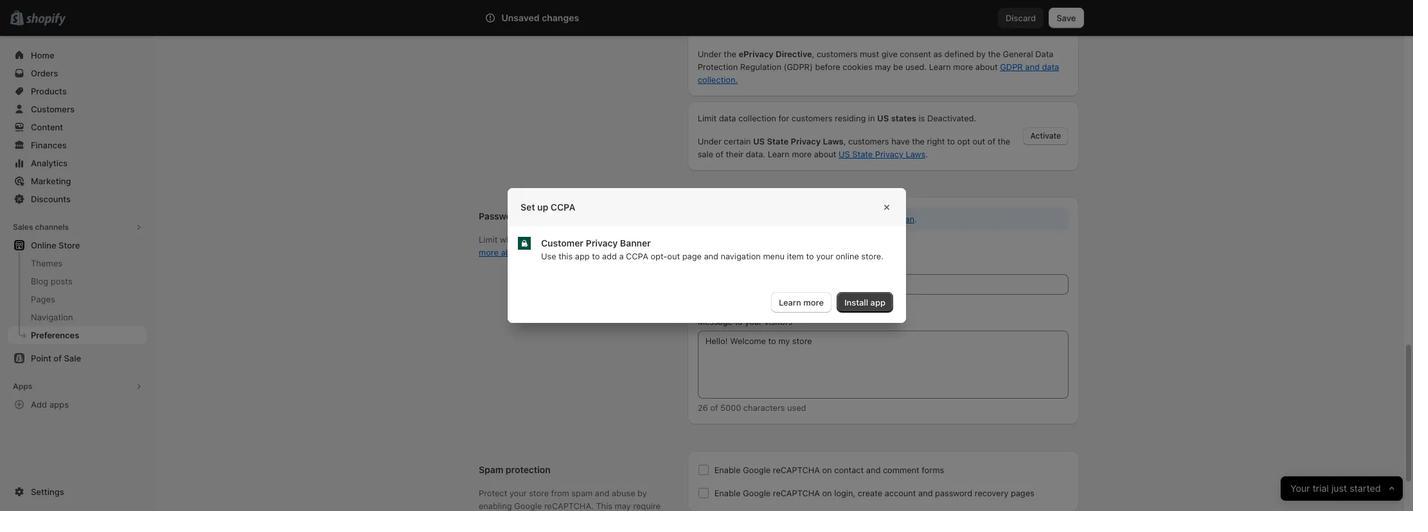 Task type: locate. For each thing, give the bounding box(es) containing it.
sales channels
[[13, 222, 69, 232]]

settings
[[31, 487, 64, 497]]

unsaved
[[502, 12, 540, 23]]

themes link
[[8, 255, 147, 273]]

unsaved changes
[[502, 12, 579, 23]]

sales channels button
[[8, 219, 147, 237]]

pages link
[[8, 291, 147, 309]]

blog posts link
[[8, 273, 147, 291]]

discounts link
[[8, 190, 147, 208]]

save button
[[1049, 8, 1084, 28]]

preferences link
[[8, 327, 147, 344]]

home
[[31, 50, 54, 60]]

online
[[31, 240, 56, 251]]

add apps
[[31, 400, 69, 410]]

apps button
[[8, 378, 147, 396]]

channels
[[35, 222, 69, 232]]

add
[[31, 400, 47, 410]]

shopify image
[[26, 13, 66, 26]]

online store
[[31, 240, 80, 251]]

search
[[537, 13, 564, 23]]

discard button
[[998, 8, 1044, 28]]

settings link
[[8, 483, 147, 501]]

changes
[[542, 12, 579, 23]]

pages
[[31, 294, 55, 305]]



Task type: describe. For each thing, give the bounding box(es) containing it.
discounts
[[31, 194, 71, 204]]

save
[[1057, 13, 1076, 23]]

blog posts
[[31, 276, 72, 287]]

discard
[[1006, 13, 1036, 23]]

store
[[59, 240, 80, 251]]

search button
[[515, 8, 888, 28]]

apps
[[49, 400, 69, 410]]

online store link
[[8, 237, 147, 255]]

themes
[[31, 258, 63, 269]]

apps
[[13, 382, 32, 391]]

posts
[[51, 276, 72, 287]]

preferences
[[31, 330, 79, 341]]

add apps button
[[8, 396, 147, 414]]

home link
[[8, 46, 147, 64]]

navigation
[[31, 312, 73, 323]]

sales
[[13, 222, 33, 232]]

blog
[[31, 276, 48, 287]]

navigation link
[[8, 309, 147, 327]]



Task type: vqa. For each thing, say whether or not it's contained in the screenshot.
themes LINK
yes



